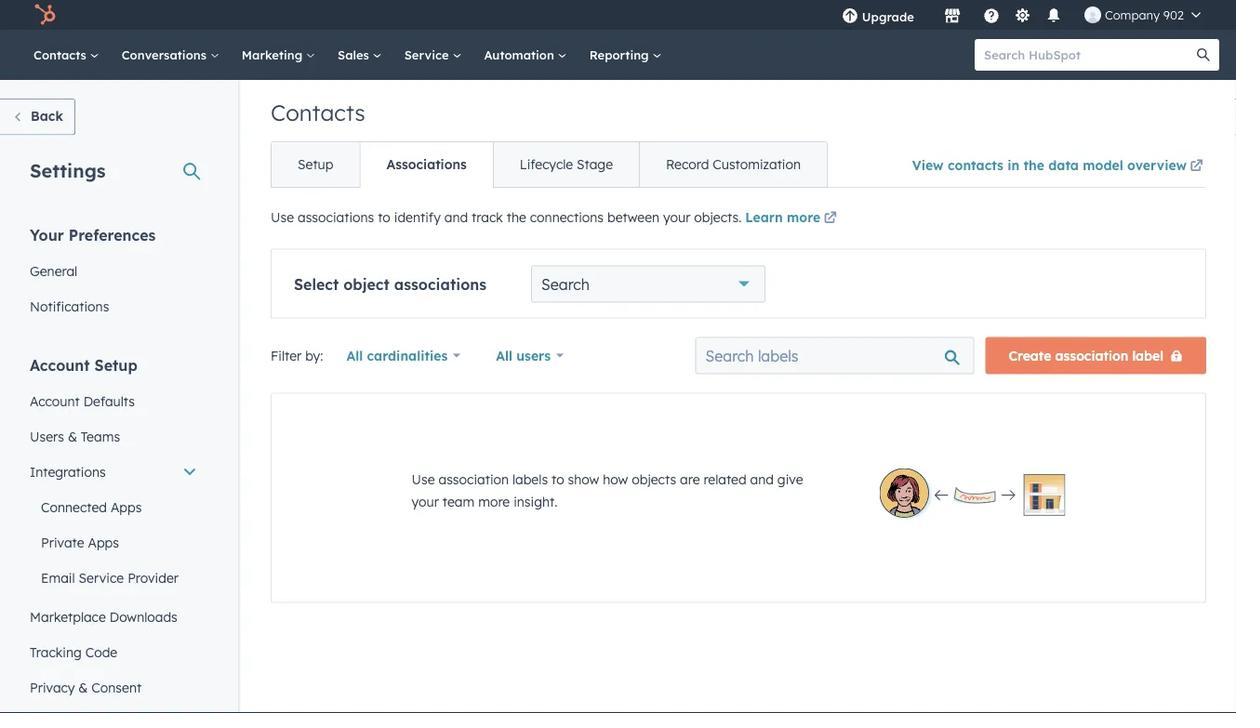 Task type: vqa. For each thing, say whether or not it's contained in the screenshot.
rightmost the HubSpot
no



Task type: locate. For each thing, give the bounding box(es) containing it.
hubspot image
[[33, 4, 56, 26]]

account up account defaults
[[30, 356, 90, 375]]

& right users
[[68, 428, 77, 445]]

navigation containing setup
[[271, 141, 828, 188]]

lifecycle
[[520, 156, 573, 173]]

learn more link
[[746, 208, 840, 230]]

apps down integrations button
[[111, 499, 142, 515]]

1 vertical spatial &
[[78, 680, 88, 696]]

link opens in a new window image inside learn more link
[[824, 213, 837, 226]]

account setup
[[30, 356, 138, 375]]

apps up 'email service provider'
[[88, 535, 119, 551]]

your left the objects.
[[663, 209, 691, 226]]

settings
[[30, 159, 106, 182]]

all cardinalities button
[[334, 337, 473, 375]]

your left team
[[412, 494, 439, 510]]

&
[[68, 428, 77, 445], [78, 680, 88, 696]]

1 all from the left
[[347, 348, 363, 364]]

lifecycle stage
[[520, 156, 613, 173]]

link opens in a new window image
[[824, 208, 837, 230], [824, 213, 837, 226]]

navigation
[[271, 141, 828, 188]]

1 horizontal spatial more
[[787, 209, 821, 226]]

reporting
[[590, 47, 653, 62]]

create association label button
[[986, 337, 1207, 375]]

and
[[444, 209, 468, 226], [750, 471, 774, 488]]

marketing
[[242, 47, 306, 62]]

1 horizontal spatial your
[[663, 209, 691, 226]]

overview
[[1128, 157, 1187, 173]]

0 vertical spatial service
[[404, 47, 453, 62]]

associations
[[298, 209, 374, 226], [394, 275, 487, 294]]

service
[[404, 47, 453, 62], [79, 570, 124, 586]]

marketplace downloads
[[30, 609, 178, 625]]

private
[[41, 535, 84, 551]]

0 horizontal spatial all
[[347, 348, 363, 364]]

stage
[[577, 156, 613, 173]]

in
[[1008, 157, 1020, 173]]

0 horizontal spatial service
[[79, 570, 124, 586]]

0 vertical spatial apps
[[111, 499, 142, 515]]

associations link
[[360, 142, 493, 187]]

filter by:
[[271, 348, 323, 364]]

notifications link
[[19, 289, 208, 324]]

insight.
[[514, 494, 558, 510]]

associations down identify
[[394, 275, 487, 294]]

0 horizontal spatial more
[[478, 494, 510, 510]]

and inside 'use association labels to show how objects are related and give your team more insight.'
[[750, 471, 774, 488]]

learn
[[746, 209, 783, 226]]

model
[[1083, 157, 1124, 173]]

0 horizontal spatial and
[[444, 209, 468, 226]]

and left give
[[750, 471, 774, 488]]

0 vertical spatial &
[[68, 428, 77, 445]]

apps
[[111, 499, 142, 515], [88, 535, 119, 551]]

help button
[[976, 0, 1008, 30]]

0 horizontal spatial associations
[[298, 209, 374, 226]]

1 horizontal spatial association
[[1056, 348, 1129, 364]]

1 vertical spatial association
[[439, 471, 509, 488]]

view contacts in the data model overview
[[913, 157, 1187, 173]]

customization
[[713, 156, 801, 173]]

privacy
[[30, 680, 75, 696]]

0 horizontal spatial your
[[412, 494, 439, 510]]

the right track
[[507, 209, 526, 226]]

back link
[[0, 99, 75, 135]]

& right "privacy"
[[78, 680, 88, 696]]

1 horizontal spatial all
[[496, 348, 513, 364]]

association
[[1056, 348, 1129, 364], [439, 471, 509, 488]]

contacts up setup link
[[271, 99, 365, 127]]

& for users
[[68, 428, 77, 445]]

1 vertical spatial and
[[750, 471, 774, 488]]

account setup element
[[19, 355, 208, 714]]

2 account from the top
[[30, 393, 80, 409]]

all left users
[[496, 348, 513, 364]]

teams
[[81, 428, 120, 445]]

all
[[347, 348, 363, 364], [496, 348, 513, 364]]

view contacts in the data model overview link
[[913, 145, 1207, 187]]

users & teams
[[30, 428, 120, 445]]

connected apps link
[[19, 490, 208, 525]]

0 vertical spatial association
[[1056, 348, 1129, 364]]

902
[[1164, 7, 1184, 22]]

service link
[[393, 30, 473, 80]]

view
[[913, 157, 944, 173]]

2 link opens in a new window image from the top
[[824, 213, 837, 226]]

Search HubSpot search field
[[975, 39, 1203, 71]]

1 vertical spatial to
[[552, 471, 564, 488]]

company 902 button
[[1074, 0, 1212, 30]]

track
[[472, 209, 503, 226]]

your preferences
[[30, 226, 156, 244]]

select object associations
[[294, 275, 487, 294]]

account for account setup
[[30, 356, 90, 375]]

service right sales link
[[404, 47, 453, 62]]

account
[[30, 356, 90, 375], [30, 393, 80, 409]]

setup
[[298, 156, 334, 173], [94, 356, 138, 375]]

1 vertical spatial more
[[478, 494, 510, 510]]

all inside popup button
[[347, 348, 363, 364]]

0 horizontal spatial setup
[[94, 356, 138, 375]]

all users
[[496, 348, 551, 364]]

1 horizontal spatial service
[[404, 47, 453, 62]]

1 horizontal spatial setup
[[298, 156, 334, 173]]

all right by:
[[347, 348, 363, 364]]

1 horizontal spatial to
[[552, 471, 564, 488]]

association left label
[[1056, 348, 1129, 364]]

0 horizontal spatial association
[[439, 471, 509, 488]]

by:
[[305, 348, 323, 364]]

0 horizontal spatial &
[[68, 428, 77, 445]]

1 vertical spatial apps
[[88, 535, 119, 551]]

apps for connected apps
[[111, 499, 142, 515]]

company
[[1105, 7, 1160, 22]]

1 horizontal spatial &
[[78, 680, 88, 696]]

all for all users
[[496, 348, 513, 364]]

1 vertical spatial use
[[412, 471, 435, 488]]

to left show
[[552, 471, 564, 488]]

association inside 'use association labels to show how objects are related and give your team more insight.'
[[439, 471, 509, 488]]

association inside button
[[1056, 348, 1129, 364]]

email
[[41, 570, 75, 586]]

use inside 'use association labels to show how objects are related and give your team more insight.'
[[412, 471, 435, 488]]

more right learn
[[787, 209, 821, 226]]

1 account from the top
[[30, 356, 90, 375]]

setup link
[[272, 142, 360, 187]]

1 vertical spatial service
[[79, 570, 124, 586]]

1 horizontal spatial and
[[750, 471, 774, 488]]

0 vertical spatial contacts
[[33, 47, 90, 62]]

associations down setup link
[[298, 209, 374, 226]]

0 vertical spatial associations
[[298, 209, 374, 226]]

0 vertical spatial and
[[444, 209, 468, 226]]

use association labels to show how objects are related and give your team more insight.
[[412, 471, 803, 510]]

the right in
[[1024, 157, 1045, 173]]

private apps link
[[19, 525, 208, 561]]

& for privacy
[[78, 680, 88, 696]]

integrations button
[[19, 455, 208, 490]]

Search labels search field
[[696, 337, 975, 375]]

0 horizontal spatial the
[[507, 209, 526, 226]]

0 horizontal spatial use
[[271, 209, 294, 226]]

are
[[680, 471, 700, 488]]

1 horizontal spatial the
[[1024, 157, 1045, 173]]

give
[[778, 471, 803, 488]]

search button
[[531, 266, 766, 303]]

1 vertical spatial contacts
[[271, 99, 365, 127]]

1 vertical spatial your
[[412, 494, 439, 510]]

0 vertical spatial the
[[1024, 157, 1045, 173]]

settings link
[[1011, 5, 1035, 25]]

object
[[343, 275, 390, 294]]

menu
[[829, 0, 1214, 30]]

consent
[[91, 680, 142, 696]]

1 horizontal spatial use
[[412, 471, 435, 488]]

all inside popup button
[[496, 348, 513, 364]]

0 vertical spatial more
[[787, 209, 821, 226]]

account up users
[[30, 393, 80, 409]]

more right team
[[478, 494, 510, 510]]

0 vertical spatial account
[[30, 356, 90, 375]]

provider
[[128, 570, 179, 586]]

and left track
[[444, 209, 468, 226]]

users
[[30, 428, 64, 445]]

your inside 'use association labels to show how objects are related and give your team more insight.'
[[412, 494, 439, 510]]

contacts
[[948, 157, 1004, 173]]

marketplace
[[30, 609, 106, 625]]

to
[[378, 209, 391, 226], [552, 471, 564, 488]]

automation
[[484, 47, 558, 62]]

link opens in a new window image
[[1190, 155, 1204, 178], [1190, 160, 1204, 173]]

service down private apps link
[[79, 570, 124, 586]]

record customization link
[[639, 142, 827, 187]]

1 vertical spatial account
[[30, 393, 80, 409]]

sales
[[338, 47, 373, 62]]

association for use
[[439, 471, 509, 488]]

contacts down hubspot link
[[33, 47, 90, 62]]

to left identify
[[378, 209, 391, 226]]

0 vertical spatial use
[[271, 209, 294, 226]]

1 vertical spatial associations
[[394, 275, 487, 294]]

1 horizontal spatial associations
[[394, 275, 487, 294]]

label
[[1133, 348, 1164, 364]]

related
[[704, 471, 747, 488]]

between
[[608, 209, 660, 226]]

contacts
[[33, 47, 90, 62], [271, 99, 365, 127]]

2 all from the left
[[496, 348, 513, 364]]

general link
[[19, 254, 208, 289]]

mateo roberts image
[[1085, 7, 1102, 23]]

0 vertical spatial to
[[378, 209, 391, 226]]

association up team
[[439, 471, 509, 488]]



Task type: describe. For each thing, give the bounding box(es) containing it.
association for create
[[1056, 348, 1129, 364]]

connections
[[530, 209, 604, 226]]

contacts link
[[22, 30, 110, 80]]

more inside 'use association labels to show how objects are related and give your team more insight.'
[[478, 494, 510, 510]]

privacy & consent link
[[19, 670, 208, 706]]

preferences
[[69, 226, 156, 244]]

select
[[294, 275, 339, 294]]

marketplaces button
[[933, 0, 972, 30]]

search button
[[1188, 39, 1220, 71]]

all users button
[[484, 337, 576, 375]]

to inside 'use association labels to show how objects are related and give your team more insight.'
[[552, 471, 564, 488]]

use for use association labels to show how objects are related and give your team more insight.
[[412, 471, 435, 488]]

email service provider
[[41, 570, 179, 586]]

tracking
[[30, 644, 82, 661]]

objects.
[[694, 209, 742, 226]]

0 vertical spatial your
[[663, 209, 691, 226]]

2 link opens in a new window image from the top
[[1190, 160, 1204, 173]]

notifications image
[[1046, 8, 1062, 25]]

identify
[[394, 209, 441, 226]]

1 link opens in a new window image from the top
[[824, 208, 837, 230]]

help image
[[983, 8, 1000, 25]]

email service provider link
[[19, 561, 208, 596]]

objects
[[632, 471, 677, 488]]

team
[[443, 494, 475, 510]]

tracking code
[[30, 644, 117, 661]]

privacy & consent
[[30, 680, 142, 696]]

back
[[31, 108, 63, 124]]

upgrade image
[[842, 8, 859, 25]]

1 horizontal spatial contacts
[[271, 99, 365, 127]]

conversations link
[[110, 30, 231, 80]]

0 vertical spatial setup
[[298, 156, 334, 173]]

apps for private apps
[[88, 535, 119, 551]]

downloads
[[110, 609, 178, 625]]

private apps
[[41, 535, 119, 551]]

upgrade
[[862, 9, 915, 24]]

search image
[[1197, 48, 1211, 61]]

1 vertical spatial setup
[[94, 356, 138, 375]]

account defaults link
[[19, 384, 208, 419]]

cardinalities
[[367, 348, 448, 364]]

record
[[666, 156, 709, 173]]

all cardinalities
[[347, 348, 448, 364]]

integrations
[[30, 464, 106, 480]]

general
[[30, 263, 77, 279]]

create association label
[[1009, 348, 1164, 364]]

0 horizontal spatial contacts
[[33, 47, 90, 62]]

account defaults
[[30, 393, 135, 409]]

marketplaces image
[[944, 8, 961, 25]]

all for all cardinalities
[[347, 348, 363, 364]]

show
[[568, 471, 600, 488]]

menu containing company 902
[[829, 0, 1214, 30]]

automation link
[[473, 30, 578, 80]]

settings image
[[1015, 8, 1031, 25]]

1 link opens in a new window image from the top
[[1190, 155, 1204, 178]]

search
[[542, 275, 590, 294]]

your
[[30, 226, 64, 244]]

account for account defaults
[[30, 393, 80, 409]]

your preferences element
[[19, 225, 208, 324]]

how
[[603, 471, 628, 488]]

labels
[[513, 471, 548, 488]]

notifications button
[[1038, 0, 1070, 30]]

data
[[1049, 157, 1079, 173]]

notifications
[[30, 298, 109, 314]]

service inside account setup element
[[79, 570, 124, 586]]

users & teams link
[[19, 419, 208, 455]]

code
[[85, 644, 117, 661]]

use for use associations to identify and track the connections between your objects.
[[271, 209, 294, 226]]

more inside learn more link
[[787, 209, 821, 226]]

users
[[517, 348, 551, 364]]

hubspot link
[[22, 4, 70, 26]]

use associations to identify and track the connections between your objects.
[[271, 209, 746, 226]]

reporting link
[[578, 30, 673, 80]]

conversations
[[122, 47, 210, 62]]

associations
[[387, 156, 467, 173]]

tracking code link
[[19, 635, 208, 670]]

1 vertical spatial the
[[507, 209, 526, 226]]

filter
[[271, 348, 302, 364]]

the inside view contacts in the data model overview link
[[1024, 157, 1045, 173]]

0 horizontal spatial to
[[378, 209, 391, 226]]

connected apps
[[41, 499, 142, 515]]

sales link
[[327, 30, 393, 80]]

learn more
[[746, 209, 821, 226]]

lifecycle stage link
[[493, 142, 639, 187]]

defaults
[[83, 393, 135, 409]]

marketing link
[[231, 30, 327, 80]]

record customization
[[666, 156, 801, 173]]

connected
[[41, 499, 107, 515]]



